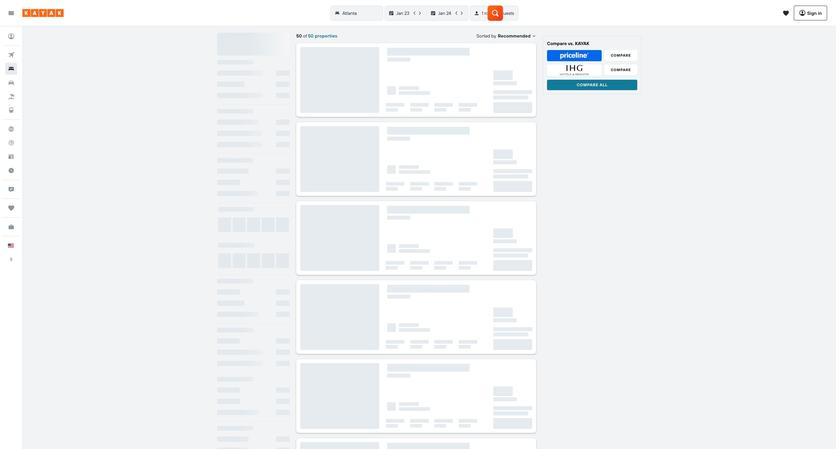 Task type: vqa. For each thing, say whether or not it's contained in the screenshot.
Saturday February 3rd element
no



Task type: locate. For each thing, give the bounding box(es) containing it.
search for trains image
[[5, 104, 17, 116]]

search for cars image
[[5, 77, 17, 89]]

None text field
[[217, 444, 290, 450]]

find out the best time to travel new image
[[5, 165, 17, 177]]

trips image
[[5, 202, 17, 214]]

go to our blog image
[[5, 151, 17, 163]]

property name region
[[217, 426, 290, 450]]

travel sustainable program region
[[217, 393, 290, 426]]

search for packages image
[[5, 91, 17, 102]]

minimum price slider
[[218, 234, 226, 242]]

Price type Nightly base price field
[[217, 256, 269, 268]]

search for flights image
[[5, 49, 17, 61]]

www.loewshotels.com/atlanta-hotel logo image
[[301, 47, 366, 113]]

figure
[[221, 213, 288, 238]]

search for hotels image
[[5, 63, 17, 75]]

reverb by hard rock atlanta downtown image
[[301, 275, 366, 336]]

progress bar
[[23, 26, 836, 27]]

the whitley, a luxury collection hotel, atlanta buckhead image
[[301, 201, 366, 262]]

dialog
[[0, 0, 836, 450]]

exclusive deals region
[[216, 272, 290, 316]]



Task type: describe. For each thing, give the bounding box(es) containing it.
ihg image
[[547, 65, 602, 76]]

go to explore image
[[5, 123, 17, 135]]

sign in image
[[5, 30, 17, 42]]

recommended filters region
[[216, 88, 290, 128]]

price region
[[217, 195, 290, 272]]

the starling atlanta midtown, curio collection by hilton image
[[301, 127, 366, 187]]

united states (english) image
[[8, 244, 14, 248]]

navigation menu image
[[8, 10, 15, 16]]

submit feedback about our site image
[[5, 184, 17, 195]]

kayak for business new image
[[5, 221, 17, 233]]

maximum price slider
[[280, 234, 288, 242]]

figure inside the price region
[[221, 213, 288, 238]]

freebies region
[[216, 316, 290, 393]]

hotel class region
[[217, 128, 290, 161]]

omni atlanta hotel at centennial park image
[[301, 349, 366, 410]]

track a flight image
[[5, 137, 17, 149]]

priceline image
[[547, 50, 602, 61]]

review score region
[[217, 161, 290, 195]]



